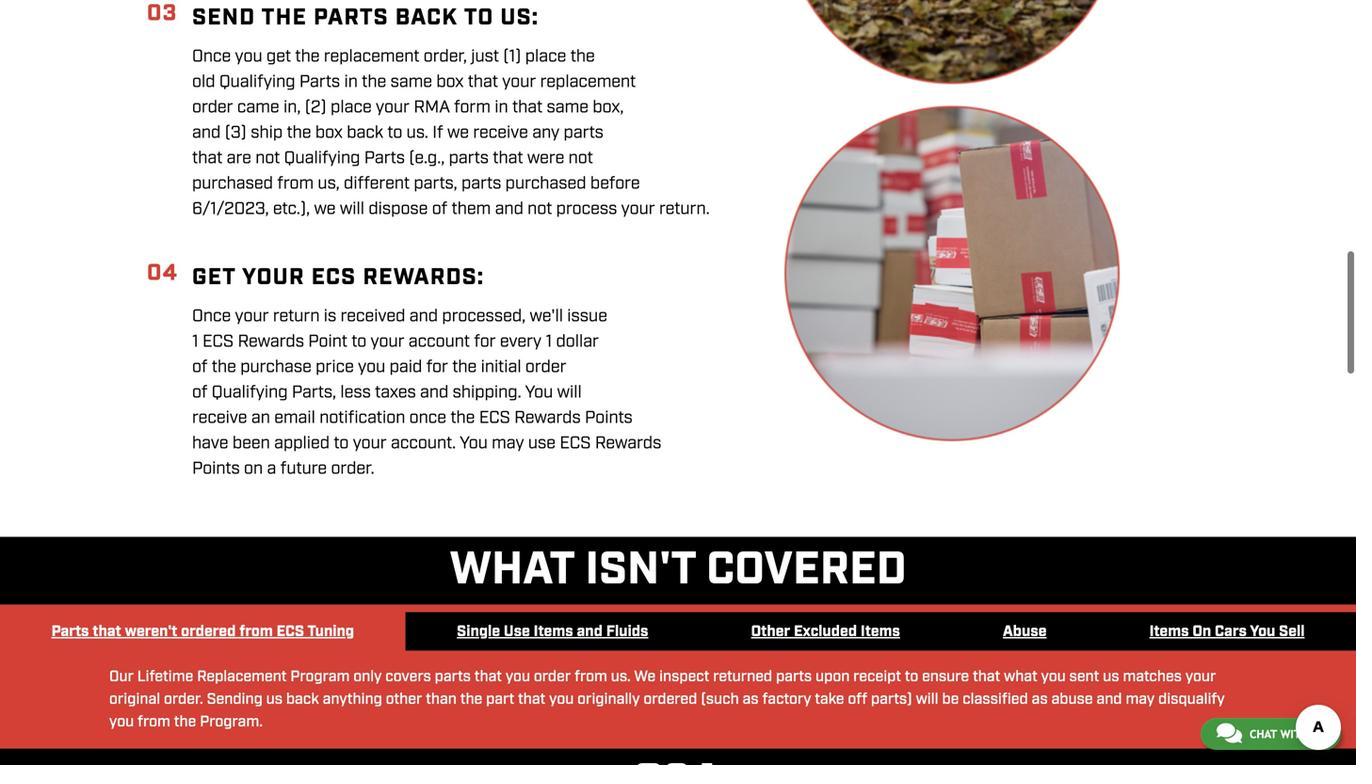 Task type: locate. For each thing, give the bounding box(es) containing it.
0 vertical spatial order
[[192, 97, 233, 119]]

taxes
[[375, 382, 416, 404]]

us.
[[407, 122, 429, 144], [611, 668, 631, 688]]

back up the different
[[347, 122, 384, 144]]

2 vertical spatial rewards
[[595, 433, 662, 455]]

order down the old
[[192, 97, 233, 119]]

rewards right use
[[595, 433, 662, 455]]

1 vertical spatial same
[[547, 97, 589, 119]]

us
[[1103, 668, 1120, 688], [266, 691, 283, 710]]

2 vertical spatial of
[[192, 382, 208, 404]]

replacement down send the parts back to us:
[[324, 46, 420, 68]]

0 vertical spatial replacement
[[324, 46, 420, 68]]

your up disqualify
[[1186, 668, 1217, 688]]

every
[[500, 331, 542, 353]]

once your return is received and processed, we'll issue 1 ecs rewards point to your account for every 1 dollar of the purchase price you paid for the initial order of qualifying parts, less taxes and shipping. you will receive an email notification once the ecs rewards points have been applied to your account. you may use ecs rewards points on a future order.
[[192, 306, 662, 480]]

as down what
[[1032, 691, 1048, 710]]

get your ecs rewards:
[[192, 263, 484, 293]]

same up any
[[547, 97, 589, 119]]

receive down form
[[473, 122, 528, 144]]

other excluded items
[[751, 623, 900, 643]]

items for excluded
[[861, 623, 900, 643]]

back down "program"
[[286, 691, 319, 710]]

will
[[340, 198, 365, 220], [557, 382, 582, 404], [916, 691, 939, 710]]

points down have
[[192, 458, 240, 480]]

send
[[192, 3, 256, 33]]

that down just
[[468, 71, 498, 93]]

1 vertical spatial back
[[286, 691, 319, 710]]

0 vertical spatial us.
[[407, 122, 429, 144]]

to inside once you get the replacement order, just (1) place the old qualifying parts in the same box that your replacement order came in, (2) place your rma form in that same box, and (3) ship the box back to us. if we receive any parts that are not qualifying parts (e.g., parts that were not purchased from us, different parts, parts purchased before 6/1/2023, etc.), we will dispose of them and not process your return.
[[388, 122, 403, 144]]

in
[[344, 71, 358, 93], [495, 97, 508, 119]]

items
[[534, 623, 573, 643], [861, 623, 900, 643], [1150, 623, 1189, 643]]

0 horizontal spatial back
[[286, 691, 319, 710]]

2 vertical spatial parts
[[51, 623, 89, 643]]

0 vertical spatial once
[[192, 46, 231, 68]]

to up parts)
[[905, 668, 919, 688]]

you left sell
[[1251, 623, 1276, 643]]

1 horizontal spatial order.
[[331, 458, 375, 480]]

factory
[[763, 691, 812, 710]]

parts up the different
[[364, 147, 405, 170]]

1 horizontal spatial us
[[1103, 668, 1120, 688]]

1 horizontal spatial same
[[547, 97, 589, 119]]

order inside our lifetime replacement program only covers parts that you order from us.  we inspect returned parts upon receipt to ensure that what you sent us matches your original order.  sending us back anything other than the part that you originally ordered (such as factory take off parts) will be classified as abuse and may disqualify you from the program.
[[534, 668, 571, 688]]

2 horizontal spatial will
[[916, 691, 939, 710]]

0 vertical spatial rewards
[[238, 331, 304, 353]]

just
[[471, 46, 499, 68]]

order,
[[424, 46, 467, 68]]

items right use
[[534, 623, 573, 643]]

us down replacement
[[266, 691, 283, 710]]

0 horizontal spatial purchased
[[192, 173, 273, 195]]

1 horizontal spatial in
[[495, 97, 508, 119]]

0 vertical spatial in
[[344, 71, 358, 93]]

we'll
[[530, 306, 563, 328]]

us. inside once you get the replacement order, just (1) place the old qualifying parts in the same box that your replacement order came in, (2) place your rma form in that same box, and (3) ship the box back to us. if we receive any parts that are not qualifying parts (e.g., parts that were not purchased from us, different parts, parts purchased before 6/1/2023, etc.), we will dispose of them and not process your return.
[[407, 122, 429, 144]]

2 vertical spatial will
[[916, 691, 939, 710]]

may
[[492, 433, 524, 455], [1126, 691, 1155, 710]]

be
[[942, 691, 959, 710]]

1 vertical spatial once
[[192, 306, 231, 328]]

use
[[528, 433, 556, 455]]

applied
[[274, 433, 330, 455]]

1 horizontal spatial receive
[[473, 122, 528, 144]]

1 horizontal spatial items
[[861, 623, 900, 643]]

0 horizontal spatial 1
[[192, 331, 198, 353]]

0 vertical spatial same
[[391, 71, 432, 93]]

we
[[634, 668, 656, 688]]

you down original
[[109, 713, 134, 733]]

3 items from the left
[[1150, 623, 1189, 643]]

1 horizontal spatial may
[[1126, 691, 1155, 710]]

matches
[[1123, 668, 1182, 688]]

1 horizontal spatial ordered
[[644, 691, 697, 710]]

items inside button
[[534, 623, 573, 643]]

2 once from the top
[[192, 306, 231, 328]]

what
[[450, 541, 575, 601]]

0 horizontal spatial same
[[391, 71, 432, 93]]

you up less
[[358, 356, 386, 379]]

and left fluids
[[577, 623, 603, 643]]

the left part
[[460, 691, 483, 710]]

1 items from the left
[[534, 623, 573, 643]]

ecs inside button
[[277, 623, 304, 643]]

on
[[244, 458, 263, 480]]

1 vertical spatial in
[[495, 97, 508, 119]]

point
[[308, 331, 348, 353]]

1 as from the left
[[743, 691, 759, 710]]

us. left we in the left of the page
[[611, 668, 631, 688]]

0 vertical spatial you
[[525, 382, 553, 404]]

1 vertical spatial will
[[557, 382, 582, 404]]

process
[[556, 198, 617, 220]]

qualifying up "came"
[[219, 71, 295, 93]]

will left be on the bottom right of the page
[[916, 691, 939, 710]]

0 horizontal spatial receive
[[192, 407, 247, 429]]

0 horizontal spatial box
[[315, 122, 343, 144]]

us. inside our lifetime replacement program only covers parts that you order from us.  we inspect returned parts upon receipt to ensure that what you sent us matches your original order.  sending us back anything other than the part that you originally ordered (such as factory take off parts) will be classified as abuse and may disqualify you from the program.
[[611, 668, 631, 688]]

that
[[468, 71, 498, 93], [512, 97, 543, 119], [192, 147, 223, 170], [493, 147, 523, 170], [93, 623, 121, 643], [475, 668, 502, 688], [973, 668, 1001, 688], [518, 691, 546, 710]]

1 horizontal spatial us.
[[611, 668, 631, 688]]

1 down we'll
[[546, 331, 552, 353]]

1 horizontal spatial replacement
[[540, 71, 636, 93]]

1 once from the top
[[192, 46, 231, 68]]

items left "on"
[[1150, 623, 1189, 643]]

original
[[109, 691, 160, 710]]

ordered down the inspect
[[644, 691, 697, 710]]

what
[[1004, 668, 1038, 688]]

will inside once you get the replacement order, just (1) place the old qualifying parts in the same box that your replacement order came in, (2) place your rma form in that same box, and (3) ship the box back to us. if we receive any parts that are not qualifying parts (e.g., parts that were not purchased from us, different parts, parts purchased before 6/1/2023, etc.), we will dispose of them and not process your return.
[[340, 198, 365, 220]]

order. down lifetime
[[164, 691, 203, 710]]

1 horizontal spatial purchased
[[506, 173, 587, 195]]

2 horizontal spatial not
[[569, 147, 593, 170]]

box down (2)
[[315, 122, 343, 144]]

rewards up purchase on the top
[[238, 331, 304, 353]]

order.
[[331, 458, 375, 480], [164, 691, 203, 710]]

box down order,
[[437, 71, 464, 93]]

and
[[192, 122, 221, 144], [495, 198, 524, 220], [410, 306, 438, 328], [420, 382, 449, 404], [577, 623, 603, 643], [1097, 691, 1122, 710]]

from up replacement
[[240, 623, 273, 643]]

return
[[273, 306, 320, 328]]

your down notification
[[353, 433, 387, 455]]

1 horizontal spatial not
[[528, 198, 552, 220]]

you up part
[[506, 668, 530, 688]]

box,
[[593, 97, 624, 119]]

place right (2)
[[331, 97, 372, 119]]

abuse
[[1003, 623, 1047, 643]]

may left use
[[492, 433, 524, 455]]

1 vertical spatial rewards
[[515, 407, 581, 429]]

1 vertical spatial may
[[1126, 691, 1155, 710]]

(such
[[701, 691, 739, 710]]

them
[[452, 198, 491, 220]]

1 vertical spatial lifetime replacement image
[[785, 105, 1120, 442]]

items for use
[[534, 623, 573, 643]]

the
[[262, 3, 307, 33]]

parts left weren't
[[51, 623, 89, 643]]

cars
[[1215, 623, 1247, 643]]

lifetime replacement image
[[785, 0, 1120, 84], [785, 105, 1120, 442]]

0 vertical spatial place
[[525, 46, 567, 68]]

off
[[848, 691, 868, 710]]

1 vertical spatial us
[[266, 691, 283, 710]]

items on cars you sell
[[1150, 623, 1305, 643]]

ordered up replacement
[[181, 623, 236, 643]]

1 horizontal spatial box
[[437, 71, 464, 93]]

ecs left tuning
[[277, 623, 304, 643]]

parts up them
[[462, 173, 502, 195]]

once you get the replacement order, just (1) place the old qualifying parts in the same box that your replacement order came in, (2) place your rma form in that same box, and (3) ship the box back to us. if we receive any parts that are not qualifying parts (e.g., parts that were not purchased from us, different parts, parts purchased before 6/1/2023, etc.), we will dispose of them and not process your return.
[[192, 46, 710, 220]]

replacement up box,
[[540, 71, 636, 93]]

we down us,
[[314, 198, 336, 220]]

once inside once you get the replacement order, just (1) place the old qualifying parts in the same box that your replacement order came in, (2) place your rma form in that same box, and (3) ship the box back to us. if we receive any parts that are not qualifying parts (e.g., parts that were not purchased from us, different parts, parts purchased before 6/1/2023, etc.), we will dispose of them and not process your return.
[[192, 46, 231, 68]]

0 horizontal spatial you
[[460, 433, 488, 455]]

2 items from the left
[[861, 623, 900, 643]]

not left the "process"
[[528, 198, 552, 220]]

back
[[395, 3, 458, 33]]

our lifetime replacement program only covers parts that you order from us.  we inspect returned parts upon receipt to ensure that what you sent us matches your original order.  sending us back anything other than the part that you originally ordered (such as factory take off parts) will be classified as abuse and may disqualify you from the program. tab panel
[[109, 667, 1247, 734]]

of left purchase on the top
[[192, 356, 208, 379]]

the
[[295, 46, 320, 68], [571, 46, 595, 68], [362, 71, 387, 93], [287, 122, 311, 144], [212, 356, 236, 379], [452, 356, 477, 379], [451, 407, 475, 429], [460, 691, 483, 710], [174, 713, 196, 733]]

2 vertical spatial order
[[534, 668, 571, 688]]

points
[[585, 407, 633, 429], [192, 458, 240, 480]]

not
[[255, 147, 280, 170], [569, 147, 593, 170], [528, 198, 552, 220]]

parts up factory
[[776, 668, 812, 688]]

1 vertical spatial order
[[526, 356, 567, 379]]

ensure
[[922, 668, 970, 688]]

0 vertical spatial ordered
[[181, 623, 236, 643]]

1 lifetime replacement image from the top
[[785, 0, 1120, 84]]

for
[[474, 331, 496, 353], [426, 356, 448, 379]]

0 vertical spatial may
[[492, 433, 524, 455]]

1 horizontal spatial will
[[557, 382, 582, 404]]

in down parts
[[344, 71, 358, 93]]

other
[[751, 623, 791, 643]]

than
[[426, 691, 457, 710]]

we right if
[[448, 122, 469, 144]]

items inside button
[[861, 623, 900, 643]]

receive
[[473, 122, 528, 144], [192, 407, 247, 429]]

you inside "once your return is received and processed, we'll issue 1 ecs rewards point to your account for every 1 dollar of the purchase price you paid for the initial order of qualifying parts, less taxes and shipping. you will receive an email notification once the ecs rewards points have been applied to your account. you may use ecs rewards points on a future order."
[[358, 356, 386, 379]]

2 horizontal spatial rewards
[[595, 433, 662, 455]]

single use items and fluids button
[[406, 613, 700, 652]]

0 horizontal spatial items
[[534, 623, 573, 643]]

not down ship
[[255, 147, 280, 170]]

0 vertical spatial for
[[474, 331, 496, 353]]

order down single use items and fluids
[[534, 668, 571, 688]]

0 vertical spatial will
[[340, 198, 365, 220]]

may down "matches"
[[1126, 691, 1155, 710]]

0 horizontal spatial will
[[340, 198, 365, 220]]

purchased down were
[[506, 173, 587, 195]]

order. inside our lifetime replacement program only covers parts that you order from us.  we inspect returned parts upon receipt to ensure that what you sent us matches your original order.  sending us back anything other than the part that you originally ordered (such as factory take off parts) will be classified as abuse and may disqualify you from the program.
[[164, 691, 203, 710]]

2 vertical spatial qualifying
[[212, 382, 288, 404]]

tab list
[[0, 613, 1357, 652]]

0 horizontal spatial order.
[[164, 691, 203, 710]]

classified
[[963, 691, 1028, 710]]

0 vertical spatial receive
[[473, 122, 528, 144]]

ecs down shipping. at left
[[479, 407, 510, 429]]

for down account
[[426, 356, 448, 379]]

that up classified
[[973, 668, 1001, 688]]

the down send the parts back to us:
[[362, 71, 387, 93]]

same up rma
[[391, 71, 432, 93]]

back inside our lifetime replacement program only covers parts that you order from us.  we inspect returned parts upon receipt to ensure that what you sent us matches your original order.  sending us back anything other than the part that you originally ordered (such as factory take off parts) will be classified as abuse and may disqualify you from the program.
[[286, 691, 319, 710]]

parts
[[564, 122, 604, 144], [449, 147, 489, 170], [462, 173, 502, 195], [435, 668, 471, 688], [776, 668, 812, 688]]

you up use
[[525, 382, 553, 404]]

lifetime
[[137, 668, 193, 688]]

0 horizontal spatial rewards
[[238, 331, 304, 353]]

your inside our lifetime replacement program only covers parts that you order from us.  we inspect returned parts upon receipt to ensure that what you sent us matches your original order.  sending us back anything other than the part that you originally ordered (such as factory take off parts) will be classified as abuse and may disqualify you from the program.
[[1186, 668, 1217, 688]]

of up have
[[192, 382, 208, 404]]

1 down get
[[192, 331, 198, 353]]

1 horizontal spatial as
[[1032, 691, 1048, 710]]

on
[[1193, 623, 1212, 643]]

receive inside once you get the replacement order, just (1) place the old qualifying parts in the same box that your replacement order came in, (2) place your rma form in that same box, and (3) ship the box back to us. if we receive any parts that are not qualifying parts (e.g., parts that were not purchased from us, different parts, parts purchased before 6/1/2023, etc.), we will dispose of them and not process your return.
[[473, 122, 528, 144]]

receive up have
[[192, 407, 247, 429]]

1 horizontal spatial 1
[[546, 331, 552, 353]]

anything
[[323, 691, 382, 710]]

dispose
[[369, 198, 428, 220]]

ordered inside our lifetime replacement program only covers parts that you order from us.  we inspect returned parts upon receipt to ensure that what you sent us matches your original order.  sending us back anything other than the part that you originally ordered (such as factory take off parts) will be classified as abuse and may disqualify you from the program.
[[644, 691, 697, 710]]

ordered
[[181, 623, 236, 643], [644, 691, 697, 710]]

in right form
[[495, 97, 508, 119]]

2 1 from the left
[[546, 331, 552, 353]]

1 horizontal spatial rewards
[[515, 407, 581, 429]]

2 vertical spatial you
[[1251, 623, 1276, 643]]

1 vertical spatial qualifying
[[284, 147, 360, 170]]

0 vertical spatial order.
[[331, 458, 375, 480]]

once for get your ecs rewards:
[[192, 306, 231, 328]]

1 vertical spatial of
[[192, 356, 208, 379]]

we
[[448, 122, 469, 144], [314, 198, 336, 220]]

1 vertical spatial we
[[314, 198, 336, 220]]

the up box,
[[571, 46, 595, 68]]

to
[[464, 3, 494, 33]]

back
[[347, 122, 384, 144], [286, 691, 319, 710]]

us right sent
[[1103, 668, 1120, 688]]

parts that weren't ordered from ecs tuning
[[51, 623, 354, 643]]

1 vertical spatial points
[[192, 458, 240, 480]]

paid
[[390, 356, 422, 379]]

1 horizontal spatial back
[[347, 122, 384, 144]]

0 horizontal spatial may
[[492, 433, 524, 455]]

etc.),
[[273, 198, 310, 220]]

order down every on the left top of page
[[526, 356, 567, 379]]

0 vertical spatial points
[[585, 407, 633, 429]]

0 horizontal spatial for
[[426, 356, 448, 379]]

and inside our lifetime replacement program only covers parts that you order from us.  we inspect returned parts upon receipt to ensure that what you sent us matches your original order.  sending us back anything other than the part that you originally ordered (such as factory take off parts) will be classified as abuse and may disqualify you from the program.
[[1097, 691, 1122, 710]]

and right them
[[495, 198, 524, 220]]

you right account.
[[460, 433, 488, 455]]

0 horizontal spatial replacement
[[324, 46, 420, 68]]

items up receipt
[[861, 623, 900, 643]]

that up part
[[475, 668, 502, 688]]

issue
[[567, 306, 608, 328]]

an
[[251, 407, 270, 429]]

qualifying up us,
[[284, 147, 360, 170]]

will down the different
[[340, 198, 365, 220]]

1 horizontal spatial place
[[525, 46, 567, 68]]

account.
[[391, 433, 456, 455]]

1 horizontal spatial you
[[525, 382, 553, 404]]

0 vertical spatial of
[[432, 198, 448, 220]]

once inside "once your return is received and processed, we'll issue 1 ecs rewards point to your account for every 1 dollar of the purchase price you paid for the initial order of qualifying parts, less taxes and shipping. you will receive an email notification once the ecs rewards points have been applied to your account. you may use ecs rewards points on a future order."
[[192, 306, 231, 328]]

you left "originally"
[[549, 691, 574, 710]]

once down get
[[192, 306, 231, 328]]

not right were
[[569, 147, 593, 170]]

1 horizontal spatial for
[[474, 331, 496, 353]]

of down parts, at the left top
[[432, 198, 448, 220]]

that left weren't
[[93, 623, 121, 643]]

0 vertical spatial back
[[347, 122, 384, 144]]

ecs
[[311, 263, 356, 293], [203, 331, 234, 353], [479, 407, 510, 429], [560, 433, 591, 455], [277, 623, 304, 643]]

back inside once you get the replacement order, just (1) place the old qualifying parts in the same box that your replacement order came in, (2) place your rma form in that same box, and (3) ship the box back to us. if we receive any parts that are not qualifying parts (e.g., parts that were not purchased from us, different parts, parts purchased before 6/1/2023, etc.), we will dispose of them and not process your return.
[[347, 122, 384, 144]]

parts up than
[[435, 668, 471, 688]]

from
[[277, 173, 314, 195], [240, 623, 273, 643], [575, 668, 608, 688], [138, 713, 170, 733]]

order inside "once your return is received and processed, we'll issue 1 ecs rewards point to your account for every 1 dollar of the purchase price you paid for the initial order of qualifying parts, less taxes and shipping. you will receive an email notification once the ecs rewards points have been applied to your account. you may use ecs rewards points on a future order."
[[526, 356, 567, 379]]

us. left if
[[407, 122, 429, 144]]

1 vertical spatial replacement
[[540, 71, 636, 93]]

points down dollar
[[585, 407, 633, 429]]

2 horizontal spatial parts
[[364, 147, 405, 170]]

box
[[437, 71, 464, 93], [315, 122, 343, 144]]

1 horizontal spatial we
[[448, 122, 469, 144]]

qualifying up an
[[212, 382, 288, 404]]

0 horizontal spatial as
[[743, 691, 759, 710]]

ecs right use
[[560, 433, 591, 455]]

1 horizontal spatial parts
[[299, 71, 340, 93]]

1 vertical spatial ordered
[[644, 691, 697, 710]]

0 vertical spatial lifetime replacement image
[[785, 0, 1120, 84]]

you
[[235, 46, 262, 68], [358, 356, 386, 379], [506, 668, 530, 688], [1042, 668, 1066, 688], [549, 691, 574, 710], [109, 713, 134, 733]]

parts,
[[414, 173, 458, 195]]

from inside parts that weren't ordered from ecs tuning button
[[240, 623, 273, 643]]

once
[[192, 46, 231, 68], [192, 306, 231, 328]]

1 vertical spatial us.
[[611, 668, 631, 688]]

0 horizontal spatial in
[[344, 71, 358, 93]]

1 vertical spatial place
[[331, 97, 372, 119]]

2 horizontal spatial items
[[1150, 623, 1189, 643]]

1 vertical spatial receive
[[192, 407, 247, 429]]

order inside once you get the replacement order, just (1) place the old qualifying parts in the same box that your replacement order came in, (2) place your rma form in that same box, and (3) ship the box back to us. if we receive any parts that are not qualifying parts (e.g., parts that were not purchased from us, different parts, parts purchased before 6/1/2023, etc.), we will dispose of them and not process your return.
[[192, 97, 233, 119]]

as down returned
[[743, 691, 759, 710]]

parts
[[299, 71, 340, 93], [364, 147, 405, 170], [51, 623, 89, 643]]

purchased up the 6/1/2023,
[[192, 173, 273, 195]]



Task type: describe. For each thing, give the bounding box(es) containing it.
use
[[504, 623, 530, 643]]

our
[[109, 668, 134, 688]]

single
[[457, 623, 500, 643]]

originally
[[578, 691, 640, 710]]

email
[[274, 407, 316, 429]]

0 horizontal spatial not
[[255, 147, 280, 170]]

covers
[[386, 668, 431, 688]]

0 vertical spatial box
[[437, 71, 464, 93]]

of inside once you get the replacement order, just (1) place the old qualifying parts in the same box that your replacement order came in, (2) place your rma form in that same box, and (3) ship the box back to us. if we receive any parts that are not qualifying parts (e.g., parts that were not purchased from us, different parts, parts purchased before 6/1/2023, etc.), we will dispose of them and not process your return.
[[432, 198, 448, 220]]

if
[[433, 122, 443, 144]]

received
[[341, 306, 406, 328]]

0 horizontal spatial we
[[314, 198, 336, 220]]

to down received
[[352, 331, 367, 353]]

from up "originally"
[[575, 668, 608, 688]]

get
[[267, 46, 291, 68]]

initial
[[481, 356, 522, 379]]

and up the once
[[420, 382, 449, 404]]

your down before
[[621, 198, 655, 220]]

2 lifetime replacement image from the top
[[785, 105, 1120, 442]]

your down "(1)"
[[502, 71, 536, 93]]

items on cars you sell button
[[1098, 613, 1357, 652]]

that up any
[[512, 97, 543, 119]]

ecs down get
[[203, 331, 234, 353]]

get
[[192, 263, 236, 293]]

notification
[[320, 407, 405, 429]]

(e.g.,
[[409, 147, 445, 170]]

0 horizontal spatial us
[[266, 691, 283, 710]]

0 vertical spatial we
[[448, 122, 469, 144]]

comments image
[[1217, 723, 1242, 745]]

from down original
[[138, 713, 170, 733]]

program
[[290, 668, 350, 688]]

us:
[[501, 3, 539, 33]]

account
[[409, 331, 470, 353]]

will inside our lifetime replacement program only covers parts that you order from us.  we inspect returned parts upon receipt to ensure that what you sent us matches your original order.  sending us back anything other than the part that you originally ordered (such as factory take off parts) will be classified as abuse and may disqualify you from the program.
[[916, 691, 939, 710]]

a
[[267, 458, 276, 480]]

abuse
[[1052, 691, 1093, 710]]

in,
[[284, 97, 301, 119]]

take
[[815, 691, 845, 710]]

parts up parts, at the left top
[[449, 147, 489, 170]]

old
[[192, 71, 215, 93]]

inspect
[[660, 668, 710, 688]]

the down 'in,'
[[287, 122, 311, 144]]

return.
[[659, 198, 710, 220]]

excluded
[[794, 623, 857, 643]]

rma
[[414, 97, 450, 119]]

is
[[324, 306, 337, 328]]

receive inside "once your return is received and processed, we'll issue 1 ecs rewards point to your account for every 1 dollar of the purchase price you paid for the initial order of qualifying parts, less taxes and shipping. you will receive an email notification once the ecs rewards points have been applied to your account. you may use ecs rewards points on a future order."
[[192, 407, 247, 429]]

returned
[[713, 668, 773, 688]]

less
[[340, 382, 371, 404]]

the right get
[[295, 46, 320, 68]]

6/1/2023,
[[192, 198, 269, 220]]

rewards:
[[363, 263, 484, 293]]

1 horizontal spatial points
[[585, 407, 633, 429]]

other
[[386, 691, 422, 710]]

the right the once
[[451, 407, 475, 429]]

that left were
[[493, 147, 523, 170]]

you inside once you get the replacement order, just (1) place the old qualifying parts in the same box that your replacement order came in, (2) place your rma form in that same box, and (3) ship the box back to us. if we receive any parts that are not qualifying parts (e.g., parts that were not purchased from us, different parts, parts purchased before 6/1/2023, etc.), we will dispose of them and not process your return.
[[235, 46, 262, 68]]

to down notification
[[334, 433, 349, 455]]

ecs up is
[[311, 263, 356, 293]]

have
[[192, 433, 228, 455]]

once
[[409, 407, 447, 429]]

and up account
[[410, 306, 438, 328]]

once for send the parts back to us:
[[192, 46, 231, 68]]

from inside once you get the replacement order, just (1) place the old qualifying parts in the same box that your replacement order came in, (2) place your rma form in that same box, and (3) ship the box back to us. if we receive any parts that are not qualifying parts (e.g., parts that were not purchased from us, different parts, parts purchased before 6/1/2023, etc.), we will dispose of them and not process your return.
[[277, 173, 314, 195]]

(3)
[[225, 122, 247, 144]]

parts,
[[292, 382, 336, 404]]

program.
[[200, 713, 263, 733]]

receipt
[[854, 668, 902, 688]]

chat with us link
[[1201, 719, 1342, 751]]

tab list containing parts that weren't ordered from ecs tuning
[[0, 613, 1357, 652]]

the left purchase on the top
[[212, 356, 236, 379]]

qualifying inside "once your return is received and processed, we'll issue 1 ecs rewards point to your account for every 1 dollar of the purchase price you paid for the initial order of qualifying parts, less taxes and shipping. you will receive an email notification once the ecs rewards points have been applied to your account. you may use ecs rewards points on a future order."
[[212, 382, 288, 404]]

may inside "once your return is received and processed, we'll issue 1 ecs rewards point to your account for every 1 dollar of the purchase price you paid for the initial order of qualifying parts, less taxes and shipping. you will receive an email notification once the ecs rewards points have been applied to your account. you may use ecs rewards points on a future order."
[[492, 433, 524, 455]]

your down your
[[235, 306, 269, 328]]

tuning
[[308, 623, 354, 643]]

that inside button
[[93, 623, 121, 643]]

purchase
[[240, 356, 312, 379]]

items inside button
[[1150, 623, 1189, 643]]

0 vertical spatial parts
[[299, 71, 340, 93]]

that left are
[[192, 147, 223, 170]]

2 purchased from the left
[[506, 173, 587, 195]]

0 vertical spatial us
[[1103, 668, 1120, 688]]

to inside our lifetime replacement program only covers parts that you order from us.  we inspect returned parts upon receipt to ensure that what you sent us matches your original order.  sending us back anything other than the part that you originally ordered (such as factory take off parts) will be classified as abuse and may disqualify you from the program.
[[905, 668, 919, 688]]

send the parts back to us:
[[192, 3, 539, 33]]

2 as from the left
[[1032, 691, 1048, 710]]

0 vertical spatial qualifying
[[219, 71, 295, 93]]

1 vertical spatial for
[[426, 356, 448, 379]]

covered
[[707, 541, 907, 601]]

1 vertical spatial you
[[460, 433, 488, 455]]

only
[[354, 668, 382, 688]]

ordered inside button
[[181, 623, 236, 643]]

parts
[[314, 3, 389, 33]]

1 1 from the left
[[192, 331, 198, 353]]

our lifetime replacement program only covers parts that you order from us.  we inspect returned parts upon receipt to ensure that what you sent us matches your original order.  sending us back anything other than the part that you originally ordered (such as factory take off parts) will be classified as abuse and may disqualify you from the program.
[[109, 668, 1225, 733]]

and left (3)
[[192, 122, 221, 144]]

chat with us
[[1250, 728, 1326, 741]]

04
[[147, 258, 178, 289]]

your
[[242, 263, 305, 293]]

with
[[1281, 728, 1309, 741]]

parts inside button
[[51, 623, 89, 643]]

us,
[[318, 173, 340, 195]]

the up shipping. at left
[[452, 356, 477, 379]]

abuse button
[[952, 613, 1098, 652]]

fluids
[[606, 623, 649, 643]]

replacement
[[197, 668, 287, 688]]

the left program.
[[174, 713, 196, 733]]

sent
[[1070, 668, 1100, 688]]

your down received
[[371, 331, 405, 353]]

and inside button
[[577, 623, 603, 643]]

parts that weren't ordered from ecs tuning button
[[0, 613, 406, 652]]

your left rma
[[376, 97, 410, 119]]

that right part
[[518, 691, 546, 710]]

are
[[227, 147, 251, 170]]

been
[[233, 433, 270, 455]]

1 purchased from the left
[[192, 173, 273, 195]]

may inside our lifetime replacement program only covers parts that you order from us.  we inspect returned parts upon receipt to ensure that what you sent us matches your original order.  sending us back anything other than the part that you originally ordered (such as factory take off parts) will be classified as abuse and may disqualify you from the program.
[[1126, 691, 1155, 710]]

other excluded items button
[[700, 613, 952, 652]]

you up abuse
[[1042, 668, 1066, 688]]

single use items and fluids
[[457, 623, 649, 643]]

were
[[527, 147, 565, 170]]

will inside "once your return is received and processed, we'll issue 1 ecs rewards point to your account for every 1 dollar of the purchase price you paid for the initial order of qualifying parts, less taxes and shipping. you will receive an email notification once the ecs rewards points have been applied to your account. you may use ecs rewards points on a future order."
[[557, 382, 582, 404]]

parts down box,
[[564, 122, 604, 144]]

sell
[[1279, 623, 1305, 643]]

before
[[591, 173, 640, 195]]

order. inside "once your return is received and processed, we'll issue 1 ecs rewards point to your account for every 1 dollar of the purchase price you paid for the initial order of qualifying parts, less taxes and shipping. you will receive an email notification once the ecs rewards points have been applied to your account. you may use ecs rewards points on a future order."
[[331, 458, 375, 480]]

isn't
[[585, 541, 696, 601]]

different
[[344, 173, 410, 195]]

you inside button
[[1251, 623, 1276, 643]]

1 vertical spatial box
[[315, 122, 343, 144]]

what isn't covered
[[450, 541, 907, 601]]

shipping.
[[453, 382, 522, 404]]

1 vertical spatial parts
[[364, 147, 405, 170]]



Task type: vqa. For each thing, say whether or not it's contained in the screenshot.
first Pump from the right
no



